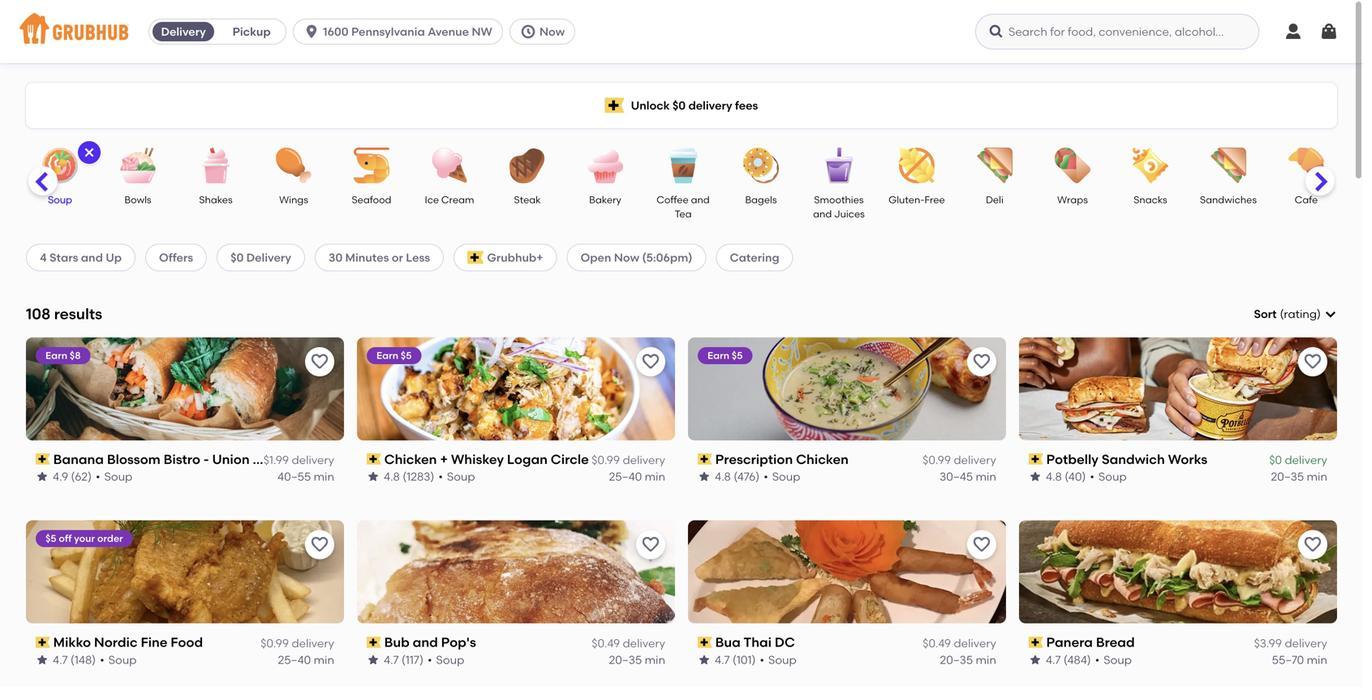 Task type: describe. For each thing, give the bounding box(es) containing it.
2 chicken from the left
[[796, 451, 849, 467]]

blossom
[[107, 451, 160, 467]]

market
[[253, 451, 298, 467]]

subscription pass image for panera bread
[[1029, 637, 1043, 648]]

• for +
[[438, 470, 443, 483]]

4.7 for panera bread
[[1046, 653, 1061, 667]]

4
[[40, 251, 47, 264]]

wraps image
[[1044, 148, 1101, 183]]

soup image
[[32, 148, 88, 183]]

• for blossom
[[96, 470, 100, 483]]

logan
[[507, 451, 548, 467]]

40–55 min
[[278, 470, 334, 483]]

0 horizontal spatial $5
[[45, 533, 56, 545]]

grubhub+
[[487, 251, 543, 264]]

and for coffee and tea
[[691, 194, 710, 206]]

star icon image for chicken + whiskey logan circle
[[367, 470, 380, 483]]

bub and pop's
[[384, 635, 476, 650]]

subscription pass image for chicken + whiskey logan circle
[[367, 454, 381, 465]]

coffee and tea
[[657, 194, 710, 220]]

catering
[[730, 251, 779, 264]]

mikko nordic fine food logo image
[[26, 521, 344, 624]]

now inside now button
[[539, 25, 565, 39]]

star icon image for banana blossom bistro - union market dc
[[36, 470, 49, 483]]

4.7 for bua thai dc
[[715, 653, 730, 667]]

your
[[74, 533, 95, 545]]

steak image
[[499, 148, 556, 183]]

mikko nordic fine food
[[53, 635, 203, 650]]

• soup for bread
[[1095, 653, 1132, 667]]

star icon image for potbelly sandwich works
[[1029, 470, 1042, 483]]

(476)
[[734, 470, 760, 483]]

$0.99 for mikko nordic fine food
[[261, 636, 289, 650]]

earn $8
[[45, 350, 81, 361]]

fees
[[735, 98, 758, 112]]

ice cream image
[[421, 148, 478, 183]]

star icon image for bua thai dc
[[698, 653, 711, 666]]

min for panera bread
[[1307, 653, 1327, 667]]

rating
[[1284, 307, 1317, 321]]

$1.99
[[263, 453, 289, 467]]

• for nordic
[[100, 653, 104, 667]]

1 horizontal spatial now
[[614, 251, 639, 264]]

subscription pass image for banana blossom bistro - union market dc
[[36, 454, 50, 465]]

star icon image for bub and pop's
[[367, 653, 380, 666]]

$0.49 delivery for bua thai dc
[[923, 636, 996, 650]]

$0 for $0 delivery
[[231, 251, 244, 264]]

0 horizontal spatial dc
[[301, 451, 321, 467]]

108 results
[[26, 305, 102, 323]]

$0.49 delivery for bub and pop's
[[592, 636, 665, 650]]

open now (5:06pm)
[[581, 251, 692, 264]]

4.9
[[53, 470, 68, 483]]

soup for prescription chicken
[[772, 470, 800, 483]]

min for chicken + whiskey logan circle
[[645, 470, 665, 483]]

subscription pass image for bub and pop's
[[367, 637, 381, 648]]

min for potbelly sandwich works
[[1307, 470, 1327, 483]]

panera
[[1046, 635, 1093, 650]]

open
[[581, 251, 611, 264]]

soup for potbelly sandwich works
[[1099, 470, 1127, 483]]

$8
[[70, 350, 81, 361]]

banana blossom bistro - union market dc
[[53, 451, 321, 467]]

pop's
[[441, 635, 476, 650]]

0 horizontal spatial svg image
[[83, 146, 96, 159]]

cafe
[[1295, 194, 1318, 206]]

min for mikko nordic fine food
[[314, 653, 334, 667]]

• soup for blossom
[[96, 470, 132, 483]]

• for sandwich
[[1090, 470, 1094, 483]]

20–35 min for bub and pop's
[[609, 653, 665, 667]]

tea
[[675, 208, 692, 220]]

cafe image
[[1278, 148, 1335, 183]]

-
[[203, 451, 209, 467]]

snacks
[[1134, 194, 1167, 206]]

chicken + whiskey logan circle
[[384, 451, 589, 467]]

)
[[1317, 307, 1321, 321]]

shakes image
[[187, 148, 244, 183]]

4.8 (40)
[[1046, 470, 1086, 483]]

• soup for sandwich
[[1090, 470, 1127, 483]]

steak
[[514, 194, 541, 206]]

seafood
[[352, 194, 391, 206]]

delivery for prescription chicken
[[954, 453, 996, 467]]

2 horizontal spatial svg image
[[1284, 22, 1303, 41]]

smoothies and juices image
[[811, 148, 867, 183]]

less
[[406, 251, 430, 264]]

(117)
[[402, 653, 424, 667]]

108
[[26, 305, 50, 323]]

$0.49 for pop's
[[592, 636, 620, 650]]

25–40 for chicken + whiskey logan circle
[[609, 470, 642, 483]]

55–70
[[1272, 653, 1304, 667]]

off
[[59, 533, 72, 545]]

25–40 min for chicken + whiskey logan circle
[[609, 470, 665, 483]]

• soup for nordic
[[100, 653, 137, 667]]

earn for prescription chicken
[[708, 350, 729, 361]]

mikko
[[53, 635, 91, 650]]

(1283)
[[403, 470, 434, 483]]

$0 delivery
[[231, 251, 291, 264]]

svg image inside now button
[[520, 24, 536, 40]]

wraps
[[1057, 194, 1088, 206]]

gluten-free
[[889, 194, 945, 206]]

union
[[212, 451, 250, 467]]

1 horizontal spatial delivery
[[246, 251, 291, 264]]

soup for banana blossom bistro - union market dc
[[104, 470, 132, 483]]

snacks image
[[1122, 148, 1179, 183]]

+
[[440, 451, 448, 467]]

1600 pennsylvania avenue nw button
[[293, 19, 509, 45]]

stars
[[50, 251, 78, 264]]

1600
[[323, 25, 349, 39]]

20–35 for bua thai dc
[[940, 653, 973, 667]]

1 horizontal spatial save this restaurant image
[[641, 535, 660, 555]]

20–35 min for potbelly sandwich works
[[1271, 470, 1327, 483]]

4 stars and up
[[40, 251, 122, 264]]

circle
[[551, 451, 589, 467]]

20–35 for bub and pop's
[[609, 653, 642, 667]]

$0.49 for dc
[[923, 636, 951, 650]]

20–35 for potbelly sandwich works
[[1271, 470, 1304, 483]]

free
[[925, 194, 945, 206]]

1600 pennsylvania avenue nw
[[323, 25, 492, 39]]

sandwiches image
[[1200, 148, 1257, 183]]

4.7 (484)
[[1046, 653, 1091, 667]]

$0.99 for prescription chicken
[[923, 453, 951, 467]]

• for bread
[[1095, 653, 1100, 667]]

unlock
[[631, 98, 670, 112]]

4.7 (117)
[[384, 653, 424, 667]]

30–45
[[940, 470, 973, 483]]

pennsylvania
[[351, 25, 425, 39]]

coffee
[[657, 194, 689, 206]]

and for bub and pop's
[[413, 635, 438, 650]]

grubhub plus flag logo image for unlock $0 delivery fees
[[605, 98, 624, 113]]

• soup for chicken
[[764, 470, 800, 483]]

1 horizontal spatial dc
[[775, 635, 795, 650]]

subscription pass image for mikko nordic fine food
[[36, 637, 50, 648]]

bowls
[[124, 194, 151, 206]]

min for bua thai dc
[[976, 653, 996, 667]]

and left up
[[81, 251, 103, 264]]

$0.99 delivery for mikko nordic fine food
[[261, 636, 334, 650]]

none field containing sort
[[1254, 306, 1337, 322]]

prescription
[[715, 451, 793, 467]]

4.7 for mikko nordic fine food
[[53, 653, 68, 667]]

bowls image
[[110, 148, 166, 183]]

bistro
[[164, 451, 200, 467]]

• soup for and
[[428, 653, 464, 667]]

$0.99 delivery for chicken + whiskey logan circle
[[592, 453, 665, 467]]

subscription pass image for prescription chicken
[[698, 454, 712, 465]]



Task type: vqa. For each thing, say whether or not it's contained in the screenshot.


Task type: locate. For each thing, give the bounding box(es) containing it.
gluten-
[[889, 194, 925, 206]]

1 vertical spatial 25–40
[[278, 653, 311, 667]]

0 horizontal spatial $0.99 delivery
[[261, 636, 334, 650]]

sort
[[1254, 307, 1277, 321]]

panera bread logo image
[[1019, 521, 1337, 624]]

soup down potbelly sandwich works
[[1099, 470, 1127, 483]]

0 horizontal spatial 25–40 min
[[278, 653, 334, 667]]

nordic
[[94, 635, 138, 650]]

1 horizontal spatial $0
[[673, 98, 686, 112]]

save this restaurant button
[[305, 347, 334, 376], [636, 347, 665, 376], [967, 347, 996, 376], [1298, 347, 1327, 376], [305, 530, 334, 560], [636, 530, 665, 560], [967, 530, 996, 560], [1298, 530, 1327, 560]]

2 horizontal spatial $5
[[732, 350, 743, 361]]

soup down mikko nordic fine food
[[108, 653, 137, 667]]

save this restaurant image
[[310, 352, 329, 371], [641, 535, 660, 555]]

None field
[[1254, 306, 1337, 322]]

$1.99 delivery
[[263, 453, 334, 467]]

main navigation navigation
[[0, 0, 1363, 63]]

2 earn $5 from the left
[[708, 350, 743, 361]]

1 4.8 from the left
[[384, 470, 400, 483]]

$0.49 delivery
[[592, 636, 665, 650], [923, 636, 996, 650]]

1 vertical spatial now
[[614, 251, 639, 264]]

1 $0.49 delivery from the left
[[592, 636, 665, 650]]

subscription pass image left bua on the bottom
[[698, 637, 712, 648]]

chicken
[[384, 451, 437, 467], [796, 451, 849, 467]]

$5 for chicken
[[401, 350, 412, 361]]

soup for bub and pop's
[[436, 653, 464, 667]]

0 horizontal spatial grubhub plus flag logo image
[[467, 251, 484, 264]]

seafood image
[[343, 148, 400, 183]]

• soup down +
[[438, 470, 475, 483]]

2 horizontal spatial $0.99 delivery
[[923, 453, 996, 467]]

and up (117)
[[413, 635, 438, 650]]

soup down soup image
[[48, 194, 72, 206]]

sort ( rating )
[[1254, 307, 1321, 321]]

• right (476)
[[764, 470, 768, 483]]

1 $0.49 from the left
[[592, 636, 620, 650]]

• down panera bread
[[1095, 653, 1100, 667]]

• for thai
[[760, 653, 764, 667]]

4.8 for chicken + whiskey logan circle
[[384, 470, 400, 483]]

unlock $0 delivery fees
[[631, 98, 758, 112]]

soup for panera bread
[[1104, 653, 1132, 667]]

1 vertical spatial save this restaurant image
[[641, 535, 660, 555]]

1 horizontal spatial $0.49
[[923, 636, 951, 650]]

1 horizontal spatial 20–35
[[940, 653, 973, 667]]

1 vertical spatial 25–40 min
[[278, 653, 334, 667]]

2 $0.49 delivery from the left
[[923, 636, 996, 650]]

40–55
[[278, 470, 311, 483]]

25–40 for mikko nordic fine food
[[278, 653, 311, 667]]

dc up the 40–55 min
[[301, 451, 321, 467]]

now right nw in the left top of the page
[[539, 25, 565, 39]]

2 4.8 from the left
[[715, 470, 731, 483]]

1 earn $5 from the left
[[376, 350, 412, 361]]

svg image
[[1284, 22, 1303, 41], [520, 24, 536, 40], [83, 146, 96, 159]]

bua thai dc logo image
[[688, 521, 1006, 624]]

results
[[54, 305, 102, 323]]

subscription pass image
[[1029, 454, 1043, 465], [36, 637, 50, 648]]

20–35 min
[[1271, 470, 1327, 483], [609, 653, 665, 667], [940, 653, 996, 667]]

svg image
[[1319, 22, 1339, 41], [304, 24, 320, 40], [988, 24, 1004, 40], [1324, 308, 1337, 321]]

delivery for banana blossom bistro - union market dc
[[292, 453, 334, 467]]

subscription pass image left panera
[[1029, 637, 1043, 648]]

svg image inside "field"
[[1324, 308, 1337, 321]]

1 chicken from the left
[[384, 451, 437, 467]]

$3.99 delivery
[[1254, 636, 1327, 650]]

$0
[[673, 98, 686, 112], [231, 251, 244, 264], [1269, 453, 1282, 467]]

$5 for prescription
[[732, 350, 743, 361]]

2 horizontal spatial 20–35 min
[[1271, 470, 1327, 483]]

soup down pop's
[[436, 653, 464, 667]]

• right (117)
[[428, 653, 432, 667]]

• soup down nordic
[[100, 653, 137, 667]]

0 horizontal spatial now
[[539, 25, 565, 39]]

(62)
[[71, 470, 92, 483]]

subscription pass image for potbelly sandwich works
[[1029, 454, 1043, 465]]

prescription chicken
[[715, 451, 849, 467]]

• soup down potbelly sandwich works
[[1090, 470, 1127, 483]]

(484)
[[1064, 653, 1091, 667]]

2 $0.49 from the left
[[923, 636, 951, 650]]

4.8 (1283)
[[384, 470, 434, 483]]

soup for mikko nordic fine food
[[108, 653, 137, 667]]

• down +
[[438, 470, 443, 483]]

1 horizontal spatial grubhub plus flag logo image
[[605, 98, 624, 113]]

grubhub plus flag logo image left grubhub+
[[467, 251, 484, 264]]

chicken right prescription
[[796, 451, 849, 467]]

1 horizontal spatial earn $5
[[708, 350, 743, 361]]

0 vertical spatial 25–40 min
[[609, 470, 665, 483]]

delivery down wings
[[246, 251, 291, 264]]

or
[[392, 251, 403, 264]]

4.8 for prescription chicken
[[715, 470, 731, 483]]

soup for chicken + whiskey logan circle
[[447, 470, 475, 483]]

4.7
[[53, 653, 68, 667], [384, 653, 399, 667], [715, 653, 730, 667], [1046, 653, 1061, 667]]

sandwiches
[[1200, 194, 1257, 206]]

now button
[[509, 19, 582, 45]]

• right "(40)"
[[1090, 470, 1094, 483]]

bub and pop's logo image
[[357, 521, 675, 624]]

soup for bua thai dc
[[768, 653, 797, 667]]

smoothies and juices
[[813, 194, 865, 220]]

deli image
[[966, 148, 1023, 183]]

1 horizontal spatial chicken
[[796, 451, 849, 467]]

0 horizontal spatial $0.99
[[261, 636, 289, 650]]

4.8 left (476)
[[715, 470, 731, 483]]

4.7 down bub
[[384, 653, 399, 667]]

bagels image
[[733, 148, 789, 183]]

1 horizontal spatial 25–40 min
[[609, 470, 665, 483]]

star icon image left 4.8 (1283)
[[367, 470, 380, 483]]

delivery button
[[149, 19, 218, 45]]

(40)
[[1065, 470, 1086, 483]]

30–45 min
[[940, 470, 996, 483]]

1 vertical spatial $0
[[231, 251, 244, 264]]

pickup button
[[218, 19, 286, 45]]

$0 for $0 delivery
[[1269, 453, 1282, 467]]

star icon image left the 4.7 (117)
[[367, 653, 380, 666]]

star icon image left 4.8 (40)
[[1029, 470, 1042, 483]]

0 vertical spatial grubhub plus flag logo image
[[605, 98, 624, 113]]

2 vertical spatial $0
[[1269, 453, 1282, 467]]

bua thai dc
[[715, 635, 795, 650]]

and up tea
[[691, 194, 710, 206]]

delivery left pickup
[[161, 25, 206, 39]]

0 horizontal spatial save this restaurant image
[[310, 352, 329, 371]]

and inside coffee and tea
[[691, 194, 710, 206]]

4.7 (101)
[[715, 653, 756, 667]]

0 vertical spatial $0
[[673, 98, 686, 112]]

• for chicken
[[764, 470, 768, 483]]

4.9 (62)
[[53, 470, 92, 483]]

avenue
[[428, 25, 469, 39]]

up
[[106, 251, 122, 264]]

thai
[[743, 635, 772, 650]]

0 horizontal spatial 20–35 min
[[609, 653, 665, 667]]

bread
[[1096, 635, 1135, 650]]

delivery for potbelly sandwich works
[[1285, 453, 1327, 467]]

works
[[1168, 451, 1208, 467]]

star icon image for mikko nordic fine food
[[36, 653, 49, 666]]

subscription pass image left bub
[[367, 637, 381, 648]]

pickup
[[233, 25, 271, 39]]

and inside smoothies and juices
[[813, 208, 832, 220]]

delivery for panera bread
[[1285, 636, 1327, 650]]

2 4.7 from the left
[[384, 653, 399, 667]]

delivery inside button
[[161, 25, 206, 39]]

0 horizontal spatial $0
[[231, 251, 244, 264]]

and for smoothies and juices
[[813, 208, 832, 220]]

• soup down pop's
[[428, 653, 464, 667]]

earn $5 for prescription
[[708, 350, 743, 361]]

bagels
[[745, 194, 777, 206]]

3 4.7 from the left
[[715, 653, 730, 667]]

2 horizontal spatial $0
[[1269, 453, 1282, 467]]

dc right thai
[[775, 635, 795, 650]]

potbelly sandwich works
[[1046, 451, 1208, 467]]

star icon image
[[36, 470, 49, 483], [367, 470, 380, 483], [698, 470, 711, 483], [1029, 470, 1042, 483], [36, 653, 49, 666], [367, 653, 380, 666], [698, 653, 711, 666], [1029, 653, 1042, 666]]

soup down bread
[[1104, 653, 1132, 667]]

$0.99 delivery for prescription chicken
[[923, 453, 996, 467]]

4.8 for potbelly sandwich works
[[1046, 470, 1062, 483]]

30
[[329, 251, 343, 264]]

• right "(101)"
[[760, 653, 764, 667]]

soup down whiskey
[[447, 470, 475, 483]]

star icon image left 4.7 (101)
[[698, 653, 711, 666]]

25–40 min for mikko nordic fine food
[[278, 653, 334, 667]]

0 vertical spatial now
[[539, 25, 565, 39]]

star icon image for prescription chicken
[[698, 470, 711, 483]]

cream
[[441, 194, 474, 206]]

soup down blossom
[[104, 470, 132, 483]]

• soup down prescription chicken
[[764, 470, 800, 483]]

$5 off your order
[[45, 533, 123, 545]]

0 horizontal spatial $0.49
[[592, 636, 620, 650]]

• soup down blossom
[[96, 470, 132, 483]]

now right open
[[614, 251, 639, 264]]

0 vertical spatial delivery
[[161, 25, 206, 39]]

4.8
[[384, 470, 400, 483], [715, 470, 731, 483], [1046, 470, 1062, 483]]

subscription pass image left banana
[[36, 454, 50, 465]]

delivery for mikko nordic fine food
[[292, 636, 334, 650]]

0 vertical spatial save this restaurant image
[[310, 352, 329, 371]]

20–35
[[1271, 470, 1304, 483], [609, 653, 642, 667], [940, 653, 973, 667]]

1 horizontal spatial $0.49 delivery
[[923, 636, 996, 650]]

0 horizontal spatial delivery
[[161, 25, 206, 39]]

$0.49
[[592, 636, 620, 650], [923, 636, 951, 650]]

earn for chicken + whiskey logan circle
[[376, 350, 398, 361]]

food
[[171, 635, 203, 650]]

• soup down thai
[[760, 653, 797, 667]]

2 horizontal spatial 4.8
[[1046, 470, 1062, 483]]

1 earn from the left
[[45, 350, 67, 361]]

0 horizontal spatial 4.8
[[384, 470, 400, 483]]

bakery
[[589, 194, 621, 206]]

subscription pass image left +
[[367, 454, 381, 465]]

Search for food, convenience, alcohol... search field
[[975, 14, 1259, 49]]

(101)
[[733, 653, 756, 667]]

earn
[[45, 350, 67, 361], [376, 350, 398, 361], [708, 350, 729, 361]]

1 horizontal spatial 20–35 min
[[940, 653, 996, 667]]

$3.99
[[1254, 636, 1282, 650]]

min for prescription chicken
[[976, 470, 996, 483]]

1 4.7 from the left
[[53, 653, 68, 667]]

0 horizontal spatial subscription pass image
[[36, 637, 50, 648]]

0 vertical spatial dc
[[301, 451, 321, 467]]

grubhub plus flag logo image left unlock at the left
[[605, 98, 624, 113]]

0 horizontal spatial chicken
[[384, 451, 437, 467]]

star icon image for panera bread
[[1029, 653, 1042, 666]]

2 horizontal spatial 20–35
[[1271, 470, 1304, 483]]

potbelly sandwich works logo image
[[1019, 337, 1337, 440]]

• for and
[[428, 653, 432, 667]]

1 vertical spatial delivery
[[246, 251, 291, 264]]

soup down prescription chicken
[[772, 470, 800, 483]]

earn $5
[[376, 350, 412, 361], [708, 350, 743, 361]]

chicken + whiskey logan circle logo image
[[357, 337, 675, 440]]

fine
[[141, 635, 167, 650]]

3 4.8 from the left
[[1046, 470, 1062, 483]]

subscription pass image
[[36, 454, 50, 465], [367, 454, 381, 465], [698, 454, 712, 465], [367, 637, 381, 648], [698, 637, 712, 648], [1029, 637, 1043, 648]]

• right (148)
[[100, 653, 104, 667]]

1 horizontal spatial $5
[[401, 350, 412, 361]]

bakery image
[[577, 148, 634, 183]]

offers
[[159, 251, 193, 264]]

2 earn from the left
[[376, 350, 398, 361]]

banana blossom bistro - union market dc logo image
[[26, 337, 344, 440]]

4.7 (148)
[[53, 653, 96, 667]]

• soup for +
[[438, 470, 475, 483]]

4.7 down mikko
[[53, 653, 68, 667]]

• right the (62)
[[96, 470, 100, 483]]

55–70 min
[[1272, 653, 1327, 667]]

wings
[[279, 194, 308, 206]]

wings image
[[265, 148, 322, 183]]

min for bub and pop's
[[645, 653, 665, 667]]

1 horizontal spatial 4.8
[[715, 470, 731, 483]]

1 horizontal spatial svg image
[[520, 24, 536, 40]]

delivery
[[688, 98, 732, 112], [292, 453, 334, 467], [623, 453, 665, 467], [954, 453, 996, 467], [1285, 453, 1327, 467], [292, 636, 334, 650], [623, 636, 665, 650], [954, 636, 996, 650], [1285, 636, 1327, 650]]

$0 delivery
[[1269, 453, 1327, 467]]

subscription pass image left mikko
[[36, 637, 50, 648]]

grubhub plus flag logo image for grubhub+
[[467, 251, 484, 264]]

earn $5 for chicken
[[376, 350, 412, 361]]

0 vertical spatial 25–40
[[609, 470, 642, 483]]

delivery for bub and pop's
[[623, 636, 665, 650]]

0 horizontal spatial 25–40
[[278, 653, 311, 667]]

• soup down bread
[[1095, 653, 1132, 667]]

0 horizontal spatial 20–35
[[609, 653, 642, 667]]

chicken up 4.8 (1283)
[[384, 451, 437, 467]]

1 vertical spatial subscription pass image
[[36, 637, 50, 648]]

4.7 down bua on the bottom
[[715, 653, 730, 667]]

3 earn from the left
[[708, 350, 729, 361]]

earn for banana blossom bistro - union market dc
[[45, 350, 67, 361]]

4.7 down panera
[[1046, 653, 1061, 667]]

$0.99 for chicken + whiskey logan circle
[[592, 453, 620, 467]]

svg image inside 1600 pennsylvania avenue nw button
[[304, 24, 320, 40]]

nw
[[472, 25, 492, 39]]

coffee and tea image
[[655, 148, 712, 183]]

soup down thai
[[768, 653, 797, 667]]

20–35 min for bua thai dc
[[940, 653, 996, 667]]

juices
[[834, 208, 865, 220]]

subscription pass image left prescription
[[698, 454, 712, 465]]

2 horizontal spatial $0.99
[[923, 453, 951, 467]]

banana
[[53, 451, 104, 467]]

1 horizontal spatial earn
[[376, 350, 398, 361]]

0 horizontal spatial earn
[[45, 350, 67, 361]]

1 vertical spatial grubhub plus flag logo image
[[467, 251, 484, 264]]

4.7 for bub and pop's
[[384, 653, 399, 667]]

1 vertical spatial dc
[[775, 635, 795, 650]]

• soup
[[96, 470, 132, 483], [438, 470, 475, 483], [764, 470, 800, 483], [1090, 470, 1127, 483], [100, 653, 137, 667], [428, 653, 464, 667], [760, 653, 797, 667], [1095, 653, 1132, 667]]

2 horizontal spatial earn
[[708, 350, 729, 361]]

subscription pass image for bua thai dc
[[698, 637, 712, 648]]

0 horizontal spatial earn $5
[[376, 350, 412, 361]]

deli
[[986, 194, 1004, 206]]

• soup for thai
[[760, 653, 797, 667]]

star icon image left 4.8 (476)
[[698, 470, 711, 483]]

1 horizontal spatial $0.99 delivery
[[592, 453, 665, 467]]

subscription pass image left potbelly
[[1029, 454, 1043, 465]]

4.8 left "(40)"
[[1046, 470, 1062, 483]]

panera bread
[[1046, 635, 1135, 650]]

30 minutes or less
[[329, 251, 430, 264]]

delivery for chicken + whiskey logan circle
[[623, 453, 665, 467]]

star icon image left 4.7 (148)
[[36, 653, 49, 666]]

gluten free image
[[888, 148, 945, 183]]

25–40 min
[[609, 470, 665, 483], [278, 653, 334, 667]]

soup
[[48, 194, 72, 206], [104, 470, 132, 483], [447, 470, 475, 483], [772, 470, 800, 483], [1099, 470, 1127, 483], [108, 653, 137, 667], [436, 653, 464, 667], [768, 653, 797, 667], [1104, 653, 1132, 667]]

1 horizontal spatial 25–40
[[609, 470, 642, 483]]

delivery for bua thai dc
[[954, 636, 996, 650]]

save this restaurant image
[[641, 352, 660, 371], [972, 352, 991, 371], [1303, 352, 1323, 371], [310, 535, 329, 555], [972, 535, 991, 555], [1303, 535, 1323, 555]]

4.8 left (1283)
[[384, 470, 400, 483]]

$0.99 delivery
[[592, 453, 665, 467], [923, 453, 996, 467], [261, 636, 334, 650]]

0 vertical spatial subscription pass image
[[1029, 454, 1043, 465]]

grubhub plus flag logo image
[[605, 98, 624, 113], [467, 251, 484, 264]]

star icon image left 4.7 (484)
[[1029, 653, 1042, 666]]

whiskey
[[451, 451, 504, 467]]

1 horizontal spatial $0.99
[[592, 453, 620, 467]]

and down "smoothies" in the right top of the page
[[813, 208, 832, 220]]

prescription chicken logo image
[[688, 337, 1006, 440]]

order
[[97, 533, 123, 545]]

ice cream
[[425, 194, 474, 206]]

4 4.7 from the left
[[1046, 653, 1061, 667]]

1 horizontal spatial subscription pass image
[[1029, 454, 1043, 465]]

(148)
[[71, 653, 96, 667]]

min for banana blossom bistro - union market dc
[[314, 470, 334, 483]]

bub
[[384, 635, 410, 650]]

0 horizontal spatial $0.49 delivery
[[592, 636, 665, 650]]

star icon image left 4.9
[[36, 470, 49, 483]]



